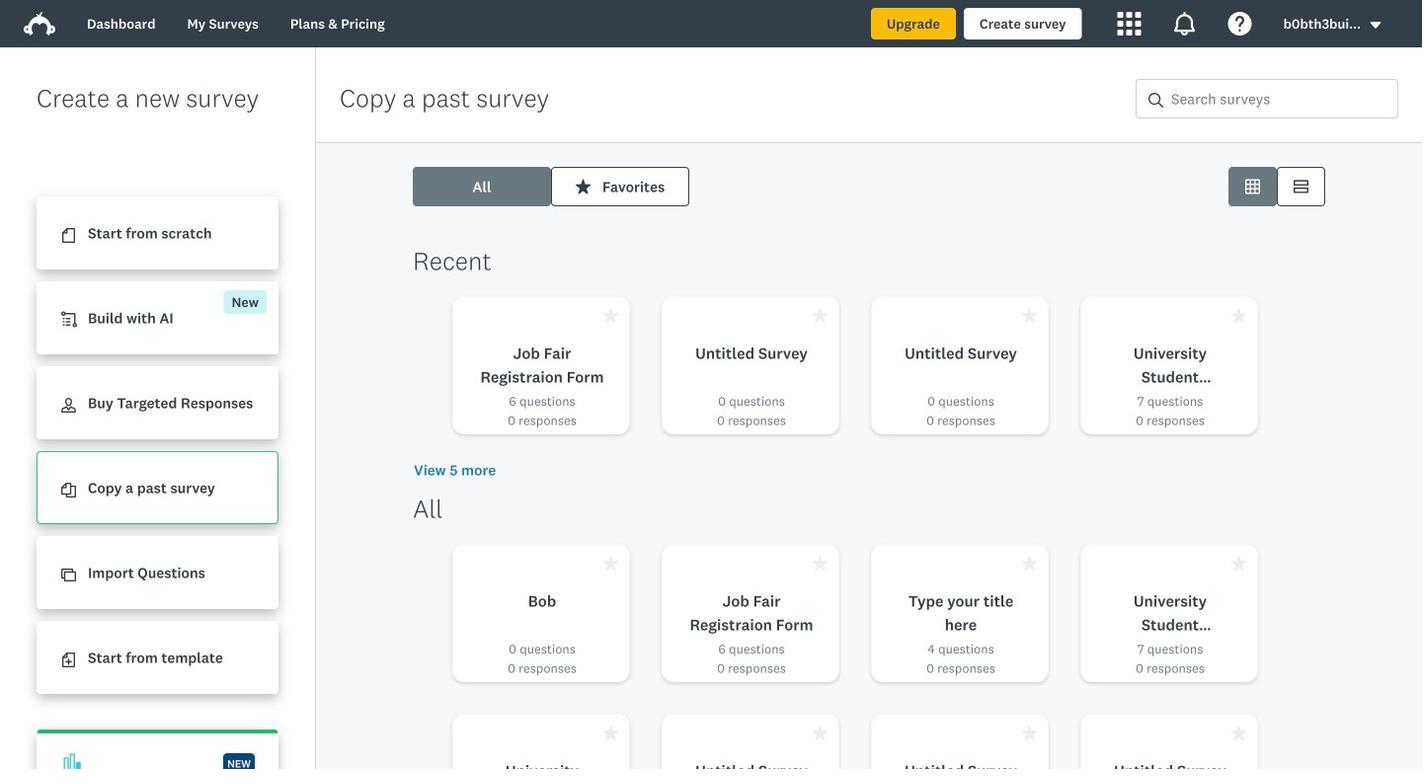 Task type: vqa. For each thing, say whether or not it's contained in the screenshot.
'Search' image
yes



Task type: locate. For each thing, give the bounding box(es) containing it.
grid image
[[1245, 179, 1260, 194]]

dropdown arrow icon image
[[1369, 18, 1383, 32], [1371, 22, 1381, 29]]

1 brand logo image from the top
[[24, 8, 55, 40]]

starfilled image
[[576, 179, 591, 194], [603, 308, 618, 323], [603, 556, 618, 571], [813, 556, 828, 571], [1232, 556, 1246, 571], [813, 726, 828, 741]]

2 brand logo image from the top
[[24, 12, 55, 36]]

documentclone image
[[61, 483, 76, 498]]

notification center icon image
[[1173, 12, 1197, 36]]

products icon image
[[1118, 12, 1141, 36], [1118, 12, 1141, 36]]

brand logo image
[[24, 8, 55, 40], [24, 12, 55, 36]]

starfilled image
[[813, 308, 828, 323], [1022, 308, 1037, 323], [1232, 308, 1246, 323], [1022, 556, 1037, 571], [603, 726, 618, 741], [1022, 726, 1037, 741], [1232, 726, 1246, 741]]

document image
[[61, 228, 76, 243]]

Search surveys field
[[1163, 80, 1398, 118]]



Task type: describe. For each thing, give the bounding box(es) containing it.
user image
[[61, 398, 76, 413]]

textboxmultiple image
[[1294, 179, 1309, 194]]

documentplus image
[[61, 653, 76, 668]]

search image
[[1149, 93, 1163, 108]]

clone image
[[61, 568, 76, 583]]

help icon image
[[1228, 12, 1252, 36]]



